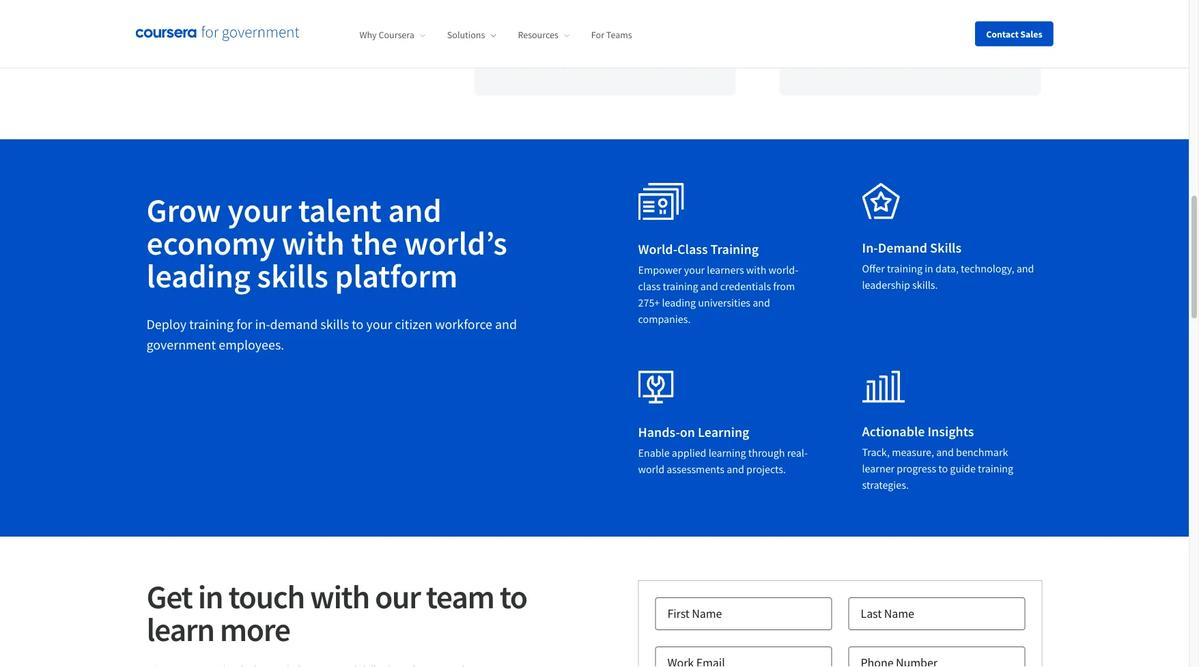 Task type: describe. For each thing, give the bounding box(es) containing it.
our
[[375, 577, 421, 618]]

and inside build the skilled workforce  needed to improve service efficiency and drive performance results.
[[876, 10, 892, 24]]

last
[[861, 606, 882, 622]]

citizen
[[395, 316, 433, 333]]

demand
[[270, 316, 318, 333]]

on
[[680, 424, 696, 441]]

and inside in-demand skills offer training in data, technology, and leadership skills.
[[1017, 262, 1035, 275]]

skills
[[931, 239, 962, 257]]

First Name text field
[[656, 598, 833, 631]]

why coursera
[[360, 29, 415, 41]]

drive
[[894, 10, 916, 24]]

actionable insights track, measure, and benchmark learner progress to guide training strategies.
[[863, 423, 1014, 492]]

learners
[[707, 263, 745, 277]]

through
[[749, 446, 785, 460]]

build the skilled workforce  needed to improve service efficiency and drive performance results.
[[802, 0, 1005, 24]]

and inside grow your talent and economy with the world's leading skills platform
[[388, 190, 442, 231]]

first
[[668, 606, 690, 622]]

and inside 'deploy training for in-demand skills to your citizen workforce and government employees.'
[[495, 316, 517, 333]]

1 learn more link from the left
[[485, 46, 581, 79]]

name for last name
[[885, 606, 915, 622]]

track,
[[863, 445, 890, 459]]

contact
[[987, 28, 1019, 40]]

skills.
[[913, 278, 938, 292]]

team
[[426, 577, 494, 618]]

resources
[[518, 29, 559, 41]]

training
[[711, 241, 759, 258]]

Work Email email field
[[656, 647, 833, 668]]

training inside actionable insights track, measure, and benchmark learner progress to guide training strategies.
[[978, 462, 1014, 476]]

workforce inside build the skilled workforce  needed to improve service efficiency and drive performance results.
[[871, 0, 914, 7]]

last name
[[861, 606, 915, 622]]

1 horizontal spatial more
[[526, 56, 551, 70]]

to inside build the skilled workforce  needed to improve service efficiency and drive performance results.
[[950, 0, 959, 7]]

Last Name text field
[[849, 598, 1026, 631]]

solutions
[[447, 29, 485, 41]]

in-
[[255, 316, 270, 333]]

enable
[[639, 446, 670, 460]]

learn
[[147, 609, 214, 650]]

resources link
[[518, 29, 570, 41]]

learning
[[698, 424, 750, 441]]

build
[[802, 0, 824, 7]]

technology,
[[961, 262, 1015, 275]]

grow your talent and economy with the world's leading skills platform
[[147, 190, 508, 297]]

government
[[147, 337, 216, 354]]

leading inside world-class training empower your learners with world- class training and credentials from 275+ leading universities and companies.
[[662, 296, 696, 310]]

contact sales button
[[976, 22, 1054, 46]]

2 horizontal spatial more
[[831, 56, 856, 70]]

talent
[[298, 190, 382, 231]]

strategies.
[[863, 478, 909, 492]]

to inside 'deploy training for in-demand skills to your citizen workforce and government employees.'
[[352, 316, 364, 333]]

for teams link
[[592, 29, 632, 41]]

get in touch with our team to learn more
[[147, 577, 527, 650]]

the inside grow your talent and economy with the world's leading skills platform
[[351, 223, 398, 264]]

projects.
[[747, 463, 786, 476]]

skills inside grow your talent and economy with the world's leading skills platform
[[257, 256, 328, 297]]

teams
[[607, 29, 632, 41]]

contact sales
[[987, 28, 1043, 40]]

world-
[[769, 263, 799, 277]]

efficiency
[[833, 10, 874, 24]]

offer
[[863, 262, 885, 275]]

2 learn from the left
[[802, 56, 829, 70]]

class
[[639, 279, 661, 293]]

touch
[[228, 577, 305, 618]]

why coursera link
[[360, 29, 426, 41]]

in-demand skills offer training in data, technology, and leadership skills.
[[863, 239, 1035, 292]]

275+
[[639, 296, 660, 310]]

actionable insights image
[[863, 371, 906, 403]]

training inside 'deploy training for in-demand skills to your citizen workforce and government employees.'
[[189, 316, 234, 333]]

platform
[[335, 256, 458, 297]]

to inside the get in touch with our team to learn more
[[500, 577, 527, 618]]

world-class training empower your learners with world- class training and credentials from 275+ leading universities and companies.
[[639, 241, 799, 326]]

workforce inside 'deploy training for in-demand skills to your citizen workforce and government employees.'
[[435, 316, 493, 333]]

needed
[[916, 0, 948, 7]]

for
[[236, 316, 252, 333]]

universities
[[698, 296, 751, 310]]

first name
[[668, 606, 723, 622]]

learner
[[863, 462, 895, 476]]



Task type: vqa. For each thing, say whether or not it's contained in the screenshot.
'STRATEGY' in the Project Management, Strategy and Operations, Business Communication, Change Management, Organizational Development, Communication, Culture, Emotional Intelligence, Influencing, Leadership and Management, People Management, Planning
no



Task type: locate. For each thing, give the bounding box(es) containing it.
companies.
[[639, 312, 691, 326]]

your inside world-class training empower your learners with world- class training and credentials from 275+ leading universities and companies.
[[684, 263, 705, 277]]

learn down service
[[802, 56, 829, 70]]

1 vertical spatial workforce
[[435, 316, 493, 333]]

learn more down service
[[802, 56, 856, 70]]

name right last
[[885, 606, 915, 622]]

service
[[802, 10, 832, 24]]

2 learn more from the left
[[802, 56, 856, 70]]

world
[[639, 463, 665, 476]]

0 horizontal spatial workforce
[[435, 316, 493, 333]]

hands-
[[639, 424, 680, 441]]

training inside world-class training empower your learners with world- class training and credentials from 275+ leading universities and companies.
[[663, 279, 699, 293]]

0 horizontal spatial learn more
[[496, 56, 551, 70]]

with inside the get in touch with our team to learn more
[[310, 577, 369, 618]]

0 horizontal spatial your
[[228, 190, 292, 231]]

hands-on learning enable applied learning through real- world assessments and projects.
[[639, 424, 808, 476]]

1 horizontal spatial leading
[[662, 296, 696, 310]]

2 horizontal spatial your
[[684, 263, 705, 277]]

master new skills image
[[639, 371, 674, 404]]

training left for
[[189, 316, 234, 333]]

0 horizontal spatial name
[[692, 606, 723, 622]]

1 horizontal spatial the
[[826, 0, 840, 7]]

1 horizontal spatial learn
[[802, 56, 829, 70]]

1 name from the left
[[692, 606, 723, 622]]

employees.
[[219, 337, 284, 354]]

training inside in-demand skills offer training in data, technology, and leadership skills.
[[887, 262, 923, 275]]

skills right demand
[[321, 316, 349, 333]]

skills up demand
[[257, 256, 328, 297]]

0 horizontal spatial learn more link
[[485, 46, 581, 79]]

to left citizen
[[352, 316, 364, 333]]

name for first name
[[692, 606, 723, 622]]

to left "guide"
[[939, 462, 948, 476]]

training
[[887, 262, 923, 275], [663, 279, 699, 293], [189, 316, 234, 333], [978, 462, 1014, 476]]

measure,
[[892, 445, 935, 459]]

deploy
[[147, 316, 187, 333]]

leading inside grow your talent and economy with the world's leading skills platform
[[147, 256, 251, 297]]

in-
[[863, 239, 879, 257]]

0 vertical spatial workforce
[[871, 0, 914, 7]]

to inside actionable insights track, measure, and benchmark learner progress to guide training strategies.
[[939, 462, 948, 476]]

1 vertical spatial skills
[[321, 316, 349, 333]]

empower
[[639, 263, 682, 277]]

0 vertical spatial in
[[925, 262, 934, 275]]

2 learn more link from the left
[[791, 46, 886, 79]]

training down empower
[[663, 279, 699, 293]]

get
[[147, 577, 192, 618]]

your inside grow your talent and economy with the world's leading skills platform
[[228, 190, 292, 231]]

learn more
[[496, 56, 551, 70], [802, 56, 856, 70]]

1 horizontal spatial your
[[367, 316, 392, 333]]

skills inside 'deploy training for in-demand skills to your citizen workforce and government employees.'
[[321, 316, 349, 333]]

workforce right citizen
[[435, 316, 493, 333]]

leading up the companies.
[[662, 296, 696, 310]]

2 name from the left
[[885, 606, 915, 622]]

with inside grow your talent and economy with the world's leading skills platform
[[282, 223, 345, 264]]

results.
[[974, 10, 1005, 24]]

from
[[774, 279, 796, 293]]

0 horizontal spatial learn
[[496, 56, 523, 70]]

workforce
[[871, 0, 914, 7], [435, 316, 493, 333]]

your
[[228, 190, 292, 231], [684, 263, 705, 277], [367, 316, 392, 333]]

credentials
[[721, 279, 771, 293]]

in
[[925, 262, 934, 275], [198, 577, 223, 618]]

1 horizontal spatial learn more link
[[791, 46, 886, 79]]

1 horizontal spatial in
[[925, 262, 934, 275]]

0 horizontal spatial leading
[[147, 256, 251, 297]]

world-
[[639, 241, 678, 258]]

real-
[[788, 446, 808, 460]]

0 vertical spatial the
[[826, 0, 840, 7]]

name right first
[[692, 606, 723, 622]]

coursera
[[379, 29, 415, 41]]

0 vertical spatial your
[[228, 190, 292, 231]]

2 vertical spatial your
[[367, 316, 392, 333]]

name
[[692, 606, 723, 622], [885, 606, 915, 622]]

in inside in-demand skills offer training in data, technology, and leadership skills.
[[925, 262, 934, 275]]

and
[[876, 10, 892, 24], [388, 190, 442, 231], [1017, 262, 1035, 275], [701, 279, 718, 293], [753, 296, 771, 310], [495, 316, 517, 333], [937, 445, 954, 459], [727, 463, 745, 476]]

0 horizontal spatial more
[[220, 609, 290, 650]]

grow
[[147, 190, 221, 231]]

training down demand
[[887, 262, 923, 275]]

for teams
[[592, 29, 632, 41]]

the
[[826, 0, 840, 7], [351, 223, 398, 264]]

leading up deploy
[[147, 256, 251, 297]]

demand
[[879, 239, 928, 257]]

and inside hands-on learning enable applied learning through real- world assessments and projects.
[[727, 463, 745, 476]]

workforce up drive
[[871, 0, 914, 7]]

sales
[[1021, 28, 1043, 40]]

assessments
[[667, 463, 725, 476]]

1 vertical spatial your
[[684, 263, 705, 277]]

more
[[526, 56, 551, 70], [831, 56, 856, 70], [220, 609, 290, 650]]

learning
[[709, 446, 747, 460]]

with
[[282, 223, 345, 264], [747, 263, 767, 277], [310, 577, 369, 618]]

learn more link down efficiency
[[791, 46, 886, 79]]

guide
[[951, 462, 976, 476]]

1 vertical spatial the
[[351, 223, 398, 264]]

insights
[[928, 423, 975, 440]]

leading
[[147, 256, 251, 297], [662, 296, 696, 310]]

economy
[[147, 223, 275, 264]]

learn more link down resources
[[485, 46, 581, 79]]

learn
[[496, 56, 523, 70], [802, 56, 829, 70]]

world-class content image
[[639, 183, 685, 221]]

for
[[592, 29, 605, 41]]

class
[[678, 241, 708, 258]]

world's
[[404, 223, 508, 264]]

why
[[360, 29, 377, 41]]

1 horizontal spatial learn more
[[802, 56, 856, 70]]

coursera for government image
[[136, 26, 300, 42]]

solutions link
[[447, 29, 496, 41]]

to up performance
[[950, 0, 959, 7]]

actionable
[[863, 423, 925, 440]]

0 horizontal spatial in
[[198, 577, 223, 618]]

with inside world-class training empower your learners with world- class training and credentials from 275+ leading universities and companies.
[[747, 263, 767, 277]]

improve
[[961, 0, 996, 7]]

1 learn more from the left
[[496, 56, 551, 70]]

1 learn from the left
[[496, 56, 523, 70]]

in-demand skills image
[[863, 183, 901, 219]]

0 vertical spatial skills
[[257, 256, 328, 297]]

the inside build the skilled workforce  needed to improve service efficiency and drive performance results.
[[826, 0, 840, 7]]

leadership
[[863, 278, 911, 292]]

benchmark
[[957, 445, 1009, 459]]

1 horizontal spatial name
[[885, 606, 915, 622]]

performance
[[917, 10, 973, 24]]

in inside the get in touch with our team to learn more
[[198, 577, 223, 618]]

data,
[[936, 262, 959, 275]]

training down the benchmark
[[978, 462, 1014, 476]]

in right the get
[[198, 577, 223, 618]]

to
[[950, 0, 959, 7], [352, 316, 364, 333], [939, 462, 948, 476], [500, 577, 527, 618]]

skills
[[257, 256, 328, 297], [321, 316, 349, 333]]

applied
[[672, 446, 707, 460]]

skilled
[[842, 0, 869, 7]]

1 horizontal spatial workforce
[[871, 0, 914, 7]]

0 horizontal spatial the
[[351, 223, 398, 264]]

deploy training for in-demand skills to your citizen workforce and government employees.
[[147, 316, 517, 354]]

to right team
[[500, 577, 527, 618]]

in up the skills.
[[925, 262, 934, 275]]

Phone Number telephone field
[[849, 647, 1026, 668]]

more inside the get in touch with our team to learn more
[[220, 609, 290, 650]]

progress
[[897, 462, 937, 476]]

1 vertical spatial in
[[198, 577, 223, 618]]

and inside actionable insights track, measure, and benchmark learner progress to guide training strategies.
[[937, 445, 954, 459]]

your inside 'deploy training for in-demand skills to your citizen workforce and government employees.'
[[367, 316, 392, 333]]

learn down resources
[[496, 56, 523, 70]]

learn more down resources
[[496, 56, 551, 70]]



